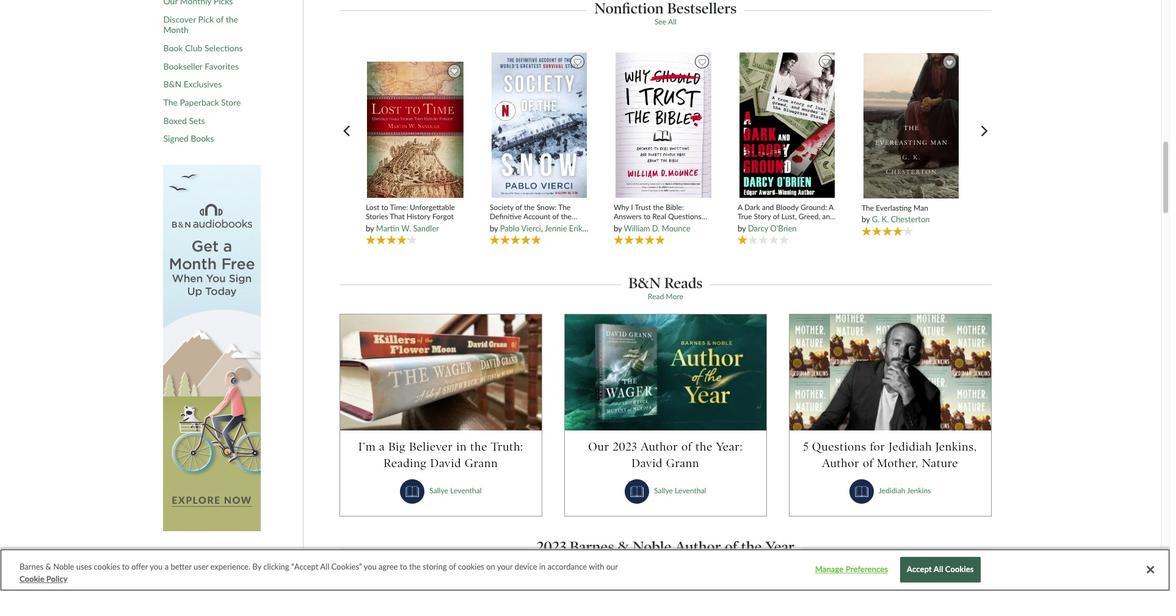Task type: describe. For each thing, give the bounding box(es) containing it.
big
[[388, 440, 406, 454]]

sallye leventhal for reading
[[430, 487, 482, 496]]

b&n exclusives
[[163, 79, 222, 89]]

to inside the lost to time: unforgettable stories that history forgot by martin w. sandler
[[381, 203, 388, 212]]

g. k. chesterton link
[[872, 214, 930, 224]]

in inside barnes & noble uses cookies to offer you a better user experience. by clicking "accept all cookies" you agree to the storing of cookies on your device in accordance with our cookie policy
[[539, 562, 546, 572]]

darcy
[[748, 223, 769, 233]]

nature
[[922, 456, 959, 470]]

of inside 5 questions for jedidiah jenkins, author of mother, nature
[[863, 456, 874, 470]]

the inside the discover pick of the month
[[226, 14, 238, 24]]

david inside i'm a big believer in the truth: reading david grann
[[430, 456, 462, 470]]

2023 inside the our 2023 author of the year: david grann
[[613, 440, 637, 454]]

barnes & noble uses cookies to offer you a better user experience. by clicking "accept all cookies" you agree to the storing of cookies on your device in accordance with our cookie policy
[[20, 562, 618, 584]]

book club selections link
[[163, 43, 243, 53]]

sallye for grann
[[654, 487, 673, 496]]

2 horizontal spatial and
[[823, 212, 835, 221]]

bookseller favorites
[[163, 61, 239, 71]]

story inside 'society of the snow: the definitive account of the world's greatest survival story'
[[490, 231, 507, 240]]

exclusives
[[184, 79, 222, 89]]

to inside why i trust the bible: answers to real questions and doubts people have about the bible
[[644, 212, 651, 221]]

cookie
[[20, 574, 44, 584]]

doubts
[[628, 221, 652, 231]]

read
[[648, 292, 664, 301]]

to right 'agree'
[[400, 562, 407, 572]]

the inside 'society of the snow: the definitive account of the world's greatest survival story'
[[558, 203, 571, 212]]

martin w. sandler link
[[376, 223, 439, 233]]

cookies"
[[331, 562, 362, 572]]

jennie erikson (translator) link
[[545, 223, 636, 233]]

people
[[654, 221, 676, 231]]

see
[[655, 17, 667, 27]]

why i trust the bible: answers to real questions and doubts people have about the bible
[[614, 203, 702, 240]]

society of the snow: the definitive account of the world's greatest survival story image
[[491, 52, 588, 198]]

lost
[[366, 203, 380, 212]]

manage
[[815, 565, 844, 575]]

see all link
[[655, 17, 677, 27]]

g.
[[872, 214, 880, 224]]

story inside a dark and bloody ground: a true story of lust, greed, and murder in the bluegrass state
[[754, 212, 771, 221]]

reading
[[384, 456, 427, 470]]

bookseller
[[163, 61, 203, 71]]

our 2023 author of the year: david grann link
[[577, 438, 754, 471]]

cookie policy link
[[20, 573, 68, 585]]

accept all cookies
[[907, 565, 974, 575]]

darcy o'brien link
[[748, 223, 797, 233]]

the inside barnes & noble uses cookies to offer you a better user experience. by clicking "accept all cookies" you agree to the storing of cookies on your device in accordance with our cookie policy
[[409, 562, 421, 572]]

discover pick of the month link
[[163, 14, 265, 35]]

the for the everlasting man by g. k. chesterton
[[862, 203, 874, 213]]

of inside the our 2023 author of the year: david grann
[[682, 440, 692, 454]]

of inside barnes & noble uses cookies to offer you a better user experience. by clicking "accept all cookies" you agree to the storing of cookies on your device in accordance with our cookie policy
[[449, 562, 456, 572]]

jedidiah jenkins link
[[879, 487, 931, 496]]

lost to time: unforgettable stories that history forgot image
[[367, 61, 464, 198]]

pablo
[[500, 223, 520, 233]]

book
[[163, 43, 183, 53]]

grann inside the our 2023 author of the year: david grann
[[666, 456, 700, 470]]

account
[[523, 212, 551, 221]]

preferences
[[846, 565, 888, 575]]

agree
[[379, 562, 398, 572]]

bloody
[[776, 203, 799, 212]]

our 2023 author of the year: david grann
[[588, 440, 743, 470]]

advertisement element
[[163, 165, 261, 531]]

trust
[[635, 203, 651, 212]]

club
[[185, 43, 202, 53]]

a dark and bloody ground: a true story of lust, greed, and murder in the bluegrass state
[[738, 203, 835, 231]]

manage preferences
[[815, 565, 888, 575]]

everlasting
[[876, 203, 912, 213]]

believer
[[409, 440, 453, 454]]

have
[[678, 221, 695, 231]]

with
[[589, 562, 604, 572]]

sandler
[[413, 223, 439, 233]]

survival
[[547, 221, 572, 231]]

barnes inside barnes & noble uses cookies to offer you a better user experience. by clicking "accept all cookies" you agree to the storing of cookies on your device in accordance with our cookie policy
[[20, 562, 44, 572]]

the everlasting man image
[[863, 52, 960, 199]]

o'brien
[[771, 223, 797, 233]]

books
[[191, 133, 214, 144]]

why i trust the bible: answers to real questions and doubts people have about the bible image
[[615, 52, 712, 198]]

accordance
[[548, 562, 587, 572]]

device
[[515, 562, 537, 572]]

experience.
[[210, 562, 250, 572]]

1 a from the left
[[738, 203, 743, 212]]

true
[[738, 212, 752, 221]]

sallye leventhal link for reading
[[430, 487, 482, 496]]

accept all cookies button
[[901, 558, 981, 583]]

in inside i'm a big believer in the truth: reading david grann
[[457, 440, 467, 454]]

discover
[[163, 14, 196, 24]]

a inside i'm a big believer in the truth: reading david grann
[[379, 440, 385, 454]]

signed
[[163, 133, 189, 144]]

i'm a big believer in the truth: reading david grann image
[[340, 315, 542, 430]]

b&n reads read more
[[629, 274, 703, 301]]

mother,
[[877, 456, 919, 470]]

by for by darcy o'brien
[[738, 223, 746, 233]]

5
[[804, 440, 809, 454]]

2 vertical spatial author
[[675, 538, 721, 556]]

the paperback store link
[[163, 97, 241, 108]]

all for accept all cookies
[[934, 565, 944, 575]]

mounce
[[662, 223, 691, 233]]

manage preferences button
[[814, 558, 890, 582]]

stories
[[366, 212, 388, 221]]

vierci
[[521, 223, 541, 233]]

storing
[[423, 562, 447, 572]]

lust,
[[782, 212, 797, 221]]

ground:
[[801, 203, 827, 212]]

& inside barnes & noble uses cookies to offer you a better user experience. by clicking "accept all cookies" you agree to the storing of cookies on your device in accordance with our cookie policy
[[46, 562, 51, 572]]

the for the paperback store
[[163, 97, 178, 107]]

2 cookies from the left
[[458, 562, 484, 572]]

paperback
[[180, 97, 219, 107]]

the everlasting man link
[[862, 203, 961, 213]]

0 vertical spatial noble
[[633, 538, 672, 556]]

i
[[631, 203, 633, 212]]

pablo vierci link
[[500, 223, 541, 233]]

1 vertical spatial 2023
[[537, 538, 566, 556]]

a dark and bloody ground: a true story of lust, greed, and murder in the bluegrass state image
[[739, 52, 836, 198]]

definitive
[[490, 212, 522, 221]]

privacy alert dialog
[[0, 549, 1171, 591]]

"accept
[[291, 562, 319, 572]]

offer
[[131, 562, 148, 572]]

the inside the our 2023 author of the year: david grann
[[696, 440, 713, 454]]

5 questions for jedidiah jenkins, author of mother, nature link
[[802, 438, 979, 471]]

w.
[[402, 223, 411, 233]]

jenkins
[[907, 487, 931, 496]]

b&n for reads
[[629, 274, 661, 292]]



Task type: vqa. For each thing, say whether or not it's contained in the screenshot.
second "David" from left
yes



Task type: locate. For each thing, give the bounding box(es) containing it.
lost to time: unforgettable stories that history forgot by martin w. sandler
[[366, 203, 455, 233]]

0 vertical spatial a
[[379, 440, 385, 454]]

by for by william d. mounce
[[614, 223, 622, 233]]

leventhal for grann
[[675, 487, 707, 496]]

jedidiah up mother, at the bottom
[[889, 440, 932, 454]]

barnes
[[570, 538, 614, 556], [20, 562, 44, 572]]

to up stories
[[381, 203, 388, 212]]

by down true
[[738, 223, 746, 233]]

1 horizontal spatial b&n
[[629, 274, 661, 292]]

b&n
[[163, 79, 182, 89], [629, 274, 661, 292]]

story
[[754, 212, 771, 221], [490, 231, 507, 240]]

1 vertical spatial &
[[46, 562, 51, 572]]

b&n for exclusives
[[163, 79, 182, 89]]

cookies
[[94, 562, 120, 572], [458, 562, 484, 572]]

2023 up accordance
[[537, 538, 566, 556]]

1 horizontal spatial and
[[762, 203, 774, 212]]

a right "ground:"
[[829, 203, 834, 212]]

of up definitive
[[516, 203, 522, 212]]

by inside the everlasting man by g. k. chesterton
[[862, 214, 870, 224]]

0 horizontal spatial barnes
[[20, 562, 44, 572]]

answers
[[614, 212, 642, 221]]

0 vertical spatial &
[[618, 538, 629, 556]]

pick
[[198, 14, 214, 24]]

the paperback store
[[163, 97, 241, 107]]

you
[[150, 562, 163, 572], [364, 562, 377, 572]]

selections
[[205, 43, 243, 53]]

cookies right uses in the bottom left of the page
[[94, 562, 120, 572]]

in right believer
[[457, 440, 467, 454]]

jedidiah
[[889, 440, 932, 454], [879, 487, 906, 496]]

1 horizontal spatial the
[[558, 203, 571, 212]]

accept
[[907, 565, 932, 575]]

by for by pablo vierci , jennie erikson (translator)
[[490, 223, 498, 233]]

sallye leventhal link
[[430, 487, 482, 496], [654, 487, 707, 496]]

i'm a big believer in the truth: reading david grann link
[[352, 438, 530, 471]]

why i trust the bible: answers to real questions and doubts people have about the bible link
[[614, 203, 713, 240]]

chesterton
[[891, 214, 930, 224]]

barnes up cookie
[[20, 562, 44, 572]]

2 you from the left
[[364, 562, 377, 572]]

2 sallye from the left
[[654, 487, 673, 496]]

all right see
[[668, 17, 677, 27]]

1 vertical spatial b&n
[[629, 274, 661, 292]]

a dark and bloody ground: a true story of lust, greed, and murder in the bluegrass state link
[[738, 203, 837, 231]]

1 horizontal spatial david
[[632, 456, 663, 470]]

leventhal for reading
[[450, 487, 482, 496]]

1 horizontal spatial leventhal
[[675, 487, 707, 496]]

the up boxed
[[163, 97, 178, 107]]

2023 right our
[[613, 440, 637, 454]]

sallye leventhal for grann
[[654, 487, 707, 496]]

greatest
[[517, 221, 545, 231]]

all inside barnes & noble uses cookies to offer you a better user experience. by clicking "accept all cookies" you agree to the storing of cookies on your device in accordance with our cookie policy
[[320, 562, 329, 572]]

2 david from the left
[[632, 456, 663, 470]]

a left big
[[379, 440, 385, 454]]

boxed sets link
[[163, 115, 205, 126]]

noble inside barnes & noble uses cookies to offer you a better user experience. by clicking "accept all cookies" you agree to the storing of cookies on your device in accordance with our cookie policy
[[53, 562, 74, 572]]

& up cookie policy link on the bottom left of the page
[[46, 562, 51, 572]]

1 horizontal spatial grann
[[666, 456, 700, 470]]

our 2023 author of the year: david grann image
[[565, 315, 767, 430]]

1 you from the left
[[150, 562, 163, 572]]

1 vertical spatial barnes
[[20, 562, 44, 572]]

1 horizontal spatial 2023
[[613, 440, 637, 454]]

sallye leventhal link down i'm a big believer in the truth: reading david grann link
[[430, 487, 482, 496]]

leventhal down i'm a big believer in the truth: reading david grann link
[[450, 487, 482, 496]]

of inside the discover pick of the month
[[216, 14, 224, 24]]

sets
[[189, 115, 205, 126]]

sallye leventhal down the our 2023 author of the year: david grann
[[654, 487, 707, 496]]

a inside barnes & noble uses cookies to offer you a better user experience. by clicking "accept all cookies" you agree to the storing of cookies on your device in accordance with our cookie policy
[[165, 562, 169, 572]]

david inside the our 2023 author of the year: david grann
[[632, 456, 663, 470]]

2 sallye leventhal from the left
[[654, 487, 707, 496]]

the inside the everlasting man by g. k. chesterton
[[862, 203, 874, 213]]

a
[[738, 203, 743, 212], [829, 203, 834, 212]]

the up g.
[[862, 203, 874, 213]]

0 horizontal spatial all
[[320, 562, 329, 572]]

all right accept at the bottom right of page
[[934, 565, 944, 575]]

real
[[653, 212, 666, 221]]

k.
[[882, 214, 889, 224]]

1 horizontal spatial cookies
[[458, 562, 484, 572]]

2 horizontal spatial in
[[764, 221, 770, 231]]

questions up have
[[668, 212, 702, 221]]

5 questions for jedidiah jenkins, author of mother, nature image
[[790, 315, 991, 430]]

1 sallye from the left
[[430, 487, 448, 496]]

of right storing
[[449, 562, 456, 572]]

1 horizontal spatial barnes
[[570, 538, 614, 556]]

0 horizontal spatial sallye
[[430, 487, 448, 496]]

1 vertical spatial story
[[490, 231, 507, 240]]

the inside i'm a big believer in the truth: reading david grann
[[470, 440, 488, 454]]

in right device
[[539, 562, 546, 572]]

of left year
[[725, 538, 738, 556]]

bluegrass
[[785, 221, 816, 231]]

0 vertical spatial story
[[754, 212, 771, 221]]

(translator)
[[597, 223, 636, 233]]

0 horizontal spatial you
[[150, 562, 163, 572]]

0 horizontal spatial noble
[[53, 562, 74, 572]]

unforgettable
[[410, 203, 455, 212]]

sallye leventhal link for grann
[[654, 487, 707, 496]]

all for see all
[[668, 17, 677, 27]]

by william d. mounce
[[614, 223, 691, 233]]

story up darcy
[[754, 212, 771, 221]]

and up about
[[614, 221, 626, 231]]

0 vertical spatial 2023
[[613, 440, 637, 454]]

sallye leventhal down i'm a big believer in the truth: reading david grann link
[[430, 487, 482, 496]]

book club selections
[[163, 43, 243, 53]]

0 vertical spatial in
[[764, 221, 770, 231]]

2 sallye leventhal link from the left
[[654, 487, 707, 496]]

d.
[[652, 223, 660, 233]]

of down for
[[863, 456, 874, 470]]

2 leventhal from the left
[[675, 487, 707, 496]]

0 horizontal spatial &
[[46, 562, 51, 572]]

1 horizontal spatial a
[[379, 440, 385, 454]]

of inside a dark and bloody ground: a true story of lust, greed, and murder in the bluegrass state
[[773, 212, 780, 221]]

reads
[[664, 274, 703, 292]]

by down stories
[[366, 223, 374, 233]]

i'm
[[358, 440, 376, 454]]

0 horizontal spatial a
[[738, 203, 743, 212]]

questions right 5
[[812, 440, 867, 454]]

you left 'agree'
[[364, 562, 377, 572]]

0 horizontal spatial grann
[[465, 456, 498, 470]]

1 horizontal spatial sallye
[[654, 487, 673, 496]]

0 horizontal spatial sallye leventhal link
[[430, 487, 482, 496]]

policy
[[46, 574, 68, 584]]

by left g.
[[862, 214, 870, 224]]

to left the offer
[[122, 562, 129, 572]]

truth:
[[491, 440, 524, 454]]

0 vertical spatial barnes
[[570, 538, 614, 556]]

to down trust
[[644, 212, 651, 221]]

david
[[430, 456, 462, 470], [632, 456, 663, 470]]

0 horizontal spatial cookies
[[94, 562, 120, 572]]

you right the offer
[[150, 562, 163, 572]]

2023 barnes & noble author of the year
[[537, 538, 795, 556]]

bible:
[[666, 203, 684, 212]]

for
[[870, 440, 886, 454]]

in inside a dark and bloody ground: a true story of lust, greed, and murder in the bluegrass state
[[764, 221, 770, 231]]

1 horizontal spatial sallye leventhal link
[[654, 487, 707, 496]]

read more link
[[648, 292, 684, 301]]

1 horizontal spatial sallye leventhal
[[654, 487, 707, 496]]

author
[[641, 440, 678, 454], [822, 456, 860, 470], [675, 538, 721, 556]]

1 david from the left
[[430, 456, 462, 470]]

by pablo vierci , jennie erikson (translator)
[[490, 223, 636, 233]]

jenkins,
[[936, 440, 977, 454]]

1 horizontal spatial noble
[[633, 538, 672, 556]]

boxed
[[163, 115, 187, 126]]

0 horizontal spatial a
[[165, 562, 169, 572]]

1 vertical spatial author
[[822, 456, 860, 470]]

dark
[[745, 203, 760, 212]]

1 vertical spatial noble
[[53, 562, 74, 572]]

1 horizontal spatial a
[[829, 203, 834, 212]]

signed books
[[163, 133, 214, 144]]

and inside why i trust the bible: answers to real questions and doubts people have about the bible
[[614, 221, 626, 231]]

0 horizontal spatial the
[[163, 97, 178, 107]]

a
[[379, 440, 385, 454], [165, 562, 169, 572]]

of
[[216, 14, 224, 24], [516, 203, 522, 212], [553, 212, 559, 221], [773, 212, 780, 221], [682, 440, 692, 454], [863, 456, 874, 470], [725, 538, 738, 556], [449, 562, 456, 572]]

see all
[[655, 17, 677, 27]]

2 a from the left
[[829, 203, 834, 212]]

1 vertical spatial jedidiah
[[879, 487, 906, 496]]

,
[[541, 223, 543, 233]]

a left better
[[165, 562, 169, 572]]

jedidiah jenkins
[[879, 487, 931, 496]]

2 horizontal spatial the
[[862, 203, 874, 213]]

in left o'brien
[[764, 221, 770, 231]]

2 horizontal spatial all
[[934, 565, 944, 575]]

0 vertical spatial author
[[641, 440, 678, 454]]

1 sallye leventhal from the left
[[430, 487, 482, 496]]

grann inside i'm a big believer in the truth: reading david grann
[[465, 456, 498, 470]]

jennie
[[545, 223, 567, 233]]

author inside the our 2023 author of the year: david grann
[[641, 440, 678, 454]]

barnes up with
[[570, 538, 614, 556]]

store
[[221, 97, 241, 107]]

0 horizontal spatial david
[[430, 456, 462, 470]]

1 vertical spatial a
[[165, 562, 169, 572]]

signed books link
[[163, 133, 214, 144]]

0 horizontal spatial b&n
[[163, 79, 182, 89]]

1 horizontal spatial all
[[668, 17, 677, 27]]

1 cookies from the left
[[94, 562, 120, 572]]

the inside a dark and bloody ground: a true story of lust, greed, and murder in the bluegrass state
[[772, 221, 783, 231]]

0 horizontal spatial story
[[490, 231, 507, 240]]

of right the 'pick'
[[216, 14, 224, 24]]

0 vertical spatial b&n
[[163, 79, 182, 89]]

by down answers
[[614, 223, 622, 233]]

and
[[762, 203, 774, 212], [823, 212, 835, 221], [614, 221, 626, 231]]

leventhal down our 2023 author of the year: david grann link
[[675, 487, 707, 496]]

man
[[914, 203, 929, 213]]

b&n up read
[[629, 274, 661, 292]]

month
[[163, 25, 189, 35]]

time:
[[390, 203, 408, 212]]

questions inside why i trust the bible: answers to real questions and doubts people have about the bible
[[668, 212, 702, 221]]

1 horizontal spatial &
[[618, 538, 629, 556]]

questions
[[668, 212, 702, 221], [812, 440, 867, 454]]

& up our in the bottom right of the page
[[618, 538, 629, 556]]

sallye for reading
[[430, 487, 448, 496]]

0 horizontal spatial sallye leventhal
[[430, 487, 482, 496]]

and right dark
[[762, 203, 774, 212]]

by
[[862, 214, 870, 224], [366, 223, 374, 233], [490, 223, 498, 233], [614, 223, 622, 233], [738, 223, 746, 233]]

2 vertical spatial in
[[539, 562, 546, 572]]

of up 'survival'
[[553, 212, 559, 221]]

society of the snow: the definitive account of the world's greatest survival story
[[490, 203, 572, 240]]

1 vertical spatial questions
[[812, 440, 867, 454]]

cookies left "on"
[[458, 562, 484, 572]]

sallye down the our 2023 author of the year: david grann
[[654, 487, 673, 496]]

1 leventhal from the left
[[450, 487, 482, 496]]

sallye down i'm a big believer in the truth: reading david grann
[[430, 487, 448, 496]]

the right snow:
[[558, 203, 571, 212]]

0 horizontal spatial leventhal
[[450, 487, 482, 496]]

of left year:
[[682, 440, 692, 454]]

by left pablo
[[490, 223, 498, 233]]

1 horizontal spatial questions
[[812, 440, 867, 454]]

sallye leventhal link down the our 2023 author of the year: david grann
[[654, 487, 707, 496]]

0 horizontal spatial and
[[614, 221, 626, 231]]

i'm a big believer in the truth: reading david grann
[[358, 440, 524, 470]]

0 horizontal spatial 2023
[[537, 538, 566, 556]]

b&n down bookseller
[[163, 79, 182, 89]]

author inside 5 questions for jedidiah jenkins, author of mother, nature
[[822, 456, 860, 470]]

of up darcy o'brien link in the right of the page
[[773, 212, 780, 221]]

cookies
[[946, 565, 974, 575]]

favorites
[[205, 61, 239, 71]]

sallye leventhal
[[430, 487, 482, 496], [654, 487, 707, 496]]

story down world's
[[490, 231, 507, 240]]

jedidiah inside 5 questions for jedidiah jenkins, author of mother, nature
[[889, 440, 932, 454]]

1 horizontal spatial story
[[754, 212, 771, 221]]

discover pick of the month
[[163, 14, 238, 35]]

1 sallye leventhal link from the left
[[430, 487, 482, 496]]

user
[[194, 562, 208, 572]]

0 horizontal spatial questions
[[668, 212, 702, 221]]

all right the "accept
[[320, 562, 329, 572]]

world's
[[490, 221, 515, 231]]

why
[[614, 203, 629, 212]]

state
[[818, 221, 834, 231]]

jedidiah left jenkins
[[879, 487, 906, 496]]

year:
[[716, 440, 743, 454]]

all inside button
[[934, 565, 944, 575]]

b&n inside b&n reads read more
[[629, 274, 661, 292]]

0 horizontal spatial in
[[457, 440, 467, 454]]

1 horizontal spatial you
[[364, 562, 377, 572]]

a up true
[[738, 203, 743, 212]]

1 grann from the left
[[465, 456, 498, 470]]

by inside the lost to time: unforgettable stories that history forgot by martin w. sandler
[[366, 223, 374, 233]]

that
[[390, 212, 405, 221]]

noble
[[633, 538, 672, 556], [53, 562, 74, 572]]

1 vertical spatial in
[[457, 440, 467, 454]]

your
[[497, 562, 513, 572]]

and up state
[[823, 212, 835, 221]]

questions inside 5 questions for jedidiah jenkins, author of mother, nature
[[812, 440, 867, 454]]

1 horizontal spatial in
[[539, 562, 546, 572]]

0 vertical spatial questions
[[668, 212, 702, 221]]

snow:
[[537, 203, 557, 212]]

2 grann from the left
[[666, 456, 700, 470]]

by darcy o'brien
[[738, 223, 797, 233]]

0 vertical spatial jedidiah
[[889, 440, 932, 454]]

history
[[407, 212, 431, 221]]



